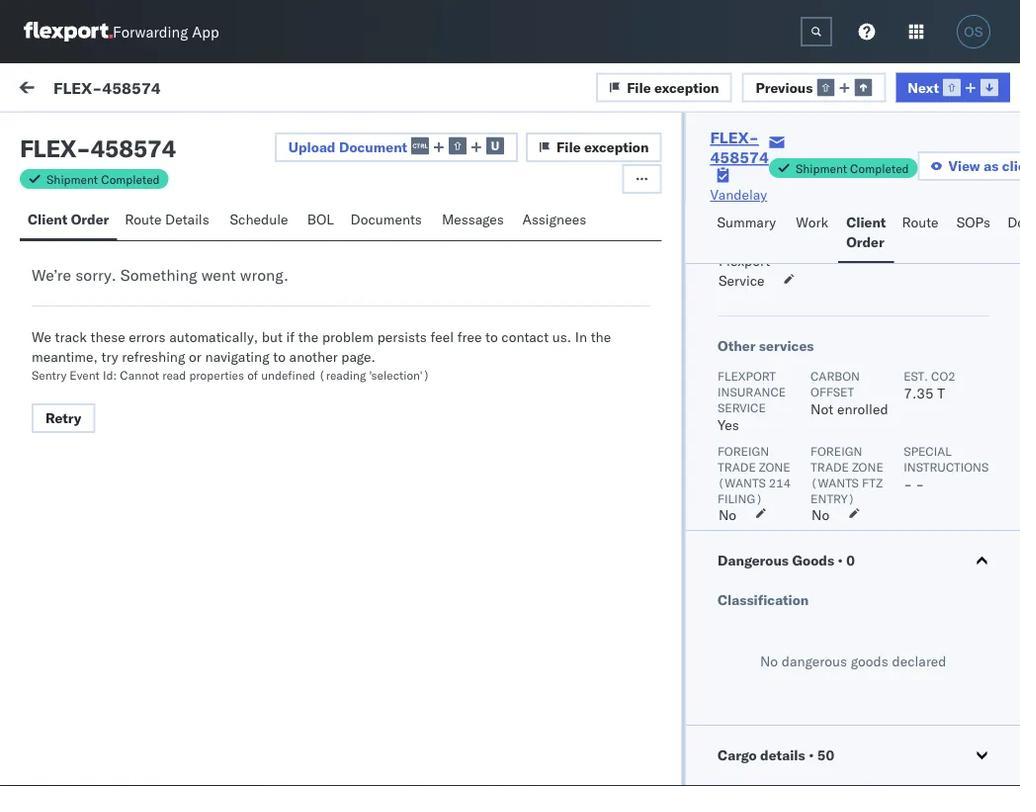 Task type: vqa. For each thing, say whether or not it's contained in the screenshot.
File
yes



Task type: locate. For each thing, give the bounding box(es) containing it.
work
[[796, 214, 829, 231]]

related work item/shipment
[[786, 172, 940, 186]]

• for goods
[[838, 552, 843, 569]]

j z
[[68, 216, 77, 229], [68, 305, 77, 318], [68, 394, 77, 407]]

zhao
[[170, 214, 201, 231], [170, 303, 201, 320], [170, 392, 201, 409]]

no down filing)
[[718, 506, 736, 524]]

6:38
[[435, 764, 465, 781]]

1 horizontal spatial work
[[830, 172, 856, 186]]

1 am from the top
[[486, 230, 508, 247]]

0 vertical spatial •
[[838, 552, 843, 569]]

1 trade from the left
[[717, 459, 756, 474]]

1 horizontal spatial trade
[[811, 459, 849, 474]]

0 vertical spatial jason-
[[96, 214, 140, 231]]

cargo
[[717, 747, 757, 764]]

client order up we're
[[28, 211, 109, 228]]

jason- up these
[[96, 303, 140, 320]]

1 vertical spatial j
[[68, 305, 71, 318]]

item/shipment
[[859, 172, 940, 186]]

pst down assignees
[[511, 230, 535, 247]]

trade inside foreign trade zone (wants ftz entry)
[[811, 459, 849, 474]]

route details button
[[117, 202, 222, 240]]

trade up filing)
[[717, 459, 756, 474]]

0 horizontal spatial completed
[[101, 172, 160, 186]]

insurance
[[717, 384, 786, 399]]

2 vertical spatial jason-test zhao
[[96, 392, 201, 409]]

0 horizontal spatial •
[[809, 747, 814, 764]]

jason-
[[96, 214, 140, 231], [96, 303, 140, 320], [96, 392, 140, 409]]

am down messages
[[486, 230, 508, 247]]

j for dec 20, 2026, 12:35 am pst
[[68, 305, 71, 318]]

•
[[838, 552, 843, 569], [809, 747, 814, 764]]

dec down documents
[[348, 230, 373, 247]]

shipment completed
[[796, 161, 909, 176], [46, 172, 160, 186]]

0 vertical spatial order
[[71, 211, 109, 228]]

test up something
[[140, 214, 166, 231]]

2 vertical spatial 2026,
[[393, 764, 432, 781]]

the right if
[[298, 328, 319, 346]]

work button
[[788, 205, 839, 263]]

2 vertical spatial jason-
[[96, 392, 140, 409]]

client order button down related work item/shipment
[[839, 205, 894, 263]]

214
[[769, 475, 791, 490]]

1 horizontal spatial •
[[838, 552, 843, 569]]

(wants up filing)
[[717, 475, 766, 490]]

(wants
[[717, 475, 766, 490], [811, 475, 859, 490]]

2026, for 12:36
[[402, 230, 440, 247]]

1 horizontal spatial (0)
[[185, 126, 210, 143]]

flex- 458574 up vandelay
[[711, 128, 769, 167]]

flex
[[20, 134, 76, 163]]

message left list on the top left
[[230, 126, 288, 143]]

internal (0)
[[133, 126, 210, 143]]

0 horizontal spatial message
[[61, 172, 109, 186]]

1 vertical spatial •
[[809, 747, 814, 764]]

pst for dec 20, 2026, 12:36 am pst
[[511, 230, 535, 247]]

20,
[[376, 230, 398, 247], [376, 319, 398, 336]]

the right in
[[591, 328, 611, 346]]

jason-test zhao for dec 20, 2026, 12:36 am pst
[[96, 214, 201, 231]]

(0) for internal (0)
[[185, 126, 210, 143]]

shipment down flex at the top of page
[[46, 172, 98, 186]]

j
[[68, 216, 71, 229], [68, 305, 71, 318], [68, 394, 71, 407]]

service down summary button
[[718, 272, 765, 289]]

order inside client order
[[847, 233, 885, 251]]

1 vertical spatial am
[[486, 319, 508, 336]]

(0) right internal
[[185, 126, 210, 143]]

jason-test zhao up something
[[96, 214, 201, 231]]

trade up entry) on the right bottom of page
[[811, 459, 849, 474]]

2 20, from the top
[[376, 319, 398, 336]]

• left 50
[[809, 747, 814, 764]]

1 (0) from the left
[[87, 126, 113, 143]]

1 vertical spatial service
[[717, 400, 766, 415]]

flex- down the dangerous
[[785, 675, 826, 692]]

foreign inside the foreign trade zone (wants 214 filing)
[[717, 444, 769, 458]]

track
[[55, 328, 87, 346]]

z for dec 20, 2026, 12:35 am pst
[[71, 305, 77, 318]]

2 zone from the left
[[852, 459, 883, 474]]

ttt right we
[[59, 337, 75, 355]]

1 vertical spatial jason-test zhao
[[96, 303, 201, 320]]

no left the dangerous
[[760, 653, 778, 670]]

1 zone from the left
[[759, 459, 790, 474]]

1 vertical spatial to
[[273, 348, 286, 365]]

do
[[1008, 214, 1021, 231]]

1 vertical spatial test
[[140, 303, 166, 320]]

1 horizontal spatial (wants
[[811, 475, 859, 490]]

message up internal (0)
[[147, 81, 205, 98]]

z up sorry.
[[71, 216, 77, 229]]

another
[[289, 348, 338, 365]]

2 vertical spatial message
[[61, 172, 109, 186]]

test for dec 20, 2026, 12:35 am pst
[[140, 303, 166, 320]]

0 vertical spatial jason-test zhao
[[96, 214, 201, 231]]

test up errors on the top left of page
[[140, 303, 166, 320]]

(reading
[[319, 367, 366, 382]]

next
[[908, 78, 940, 96]]

1 horizontal spatial message
[[147, 81, 205, 98]]

foreign down not
[[811, 444, 862, 458]]

schedule
[[230, 211, 288, 228]]

2026, right the 8,
[[393, 764, 432, 781]]

0 horizontal spatial route
[[125, 211, 162, 228]]

z for dec 20, 2026, 12:36 am pst
[[71, 216, 77, 229]]

0 vertical spatial work
[[57, 76, 108, 103]]

2 vertical spatial j
[[68, 394, 71, 407]]

ttt left sorry.
[[59, 248, 75, 266]]

0 horizontal spatial foreign
[[717, 444, 769, 458]]

flex - 458574
[[20, 134, 176, 163]]

order right work button on the top of the page
[[847, 233, 885, 251]]

2 j z from the top
[[68, 305, 77, 318]]

message down flex - 458574 in the top of the page
[[61, 172, 109, 186]]

client order
[[28, 211, 109, 228], [847, 214, 887, 251]]

retry button
[[32, 404, 95, 433]]

client order button up we're
[[20, 202, 117, 240]]

zhao up we're sorry. something went wrong.
[[170, 214, 201, 231]]

0 horizontal spatial exception
[[585, 138, 649, 156]]

work for related
[[830, 172, 856, 186]]

to right "free"
[[486, 328, 498, 346]]

1 dec from the top
[[348, 230, 373, 247]]

goods
[[851, 653, 888, 670]]

1 test from the top
[[140, 214, 166, 231]]

pst for dec 8, 2026, 6:38 pm pst
[[493, 764, 518, 781]]

resize handle column header
[[316, 165, 339, 786], [534, 165, 557, 786], [752, 165, 776, 786], [970, 165, 994, 786]]

file exception up flex- 458574 link
[[627, 78, 720, 96]]

3 jason-test zhao from the top
[[96, 392, 201, 409]]

2 horizontal spatial message
[[230, 126, 288, 143]]

2 vertical spatial pst
[[493, 764, 518, 781]]

file exception
[[627, 78, 720, 96], [557, 138, 649, 156]]

but
[[262, 328, 283, 346]]

j up track
[[68, 305, 71, 318]]

related
[[786, 172, 827, 186]]

1 horizontal spatial route
[[902, 214, 939, 231]]

work
[[57, 76, 108, 103], [830, 172, 856, 186]]

• left 0
[[838, 552, 843, 569]]

zhao down read
[[170, 392, 201, 409]]

0 vertical spatial zhao
[[170, 214, 201, 231]]

1 horizontal spatial the
[[591, 328, 611, 346]]

2 z from the top
[[71, 305, 77, 318]]

next button
[[896, 72, 1011, 102]]

0 vertical spatial file
[[627, 78, 651, 96]]

1 vertical spatial 2026,
[[402, 319, 440, 336]]

not
[[811, 401, 834, 418]]

no for foreign trade zone (wants ftz entry)
[[812, 506, 830, 524]]

2 the from the left
[[591, 328, 611, 346]]

1 vertical spatial dec
[[348, 319, 373, 336]]

3 test from the top
[[140, 392, 166, 409]]

flex- 458574 right cargo
[[785, 764, 878, 781]]

message inside button
[[230, 126, 288, 143]]

0 horizontal spatial (0)
[[87, 126, 113, 143]]

2 j from the top
[[68, 305, 71, 318]]

1 j from the top
[[68, 216, 71, 229]]

route for route
[[902, 214, 939, 231]]

zone up ftz
[[852, 459, 883, 474]]

service inside flexport insurance service yes
[[717, 400, 766, 415]]

1 vertical spatial message
[[230, 126, 288, 143]]

0 vertical spatial am
[[486, 230, 508, 247]]

pst for dec 20, 2026, 12:35 am pst
[[511, 319, 535, 336]]

j for dec 20, 2026, 12:36 am pst
[[68, 216, 71, 229]]

1 horizontal spatial foreign
[[811, 444, 862, 458]]

1 horizontal spatial no
[[760, 653, 778, 670]]

completed right related
[[851, 161, 909, 176]]

order up sorry.
[[71, 211, 109, 228]]

exception up flex- 458574 link
[[655, 78, 720, 96]]

(wants up entry) on the right bottom of page
[[811, 475, 859, 490]]

1 vertical spatial 20,
[[376, 319, 398, 336]]

services
[[759, 337, 814, 355]]

work right related
[[830, 172, 856, 186]]

est. co2 7.35 t
[[904, 368, 956, 402]]

None text field
[[801, 17, 833, 46]]

(0) right "external"
[[87, 126, 113, 143]]

or
[[189, 348, 202, 365]]

test down cannot
[[140, 392, 166, 409]]

0 vertical spatial j z
[[68, 216, 77, 229]]

z up track
[[71, 305, 77, 318]]

pst right pm
[[493, 764, 518, 781]]

0 horizontal spatial order
[[71, 211, 109, 228]]

wrong.
[[240, 265, 289, 285]]

route left 'details'
[[125, 211, 162, 228]]

trade inside the foreign trade zone (wants 214 filing)
[[717, 459, 756, 474]]

1 vertical spatial flexport
[[717, 368, 776, 383]]

1 horizontal spatial file
[[627, 78, 651, 96]]

0 vertical spatial flexport
[[718, 252, 770, 270]]

flex- down related
[[785, 230, 826, 247]]

jason- for dec 20, 2026, 12:36 am pst
[[96, 214, 140, 231]]

documents
[[351, 211, 422, 228]]

(wants inside foreign trade zone (wants ftz entry)
[[811, 475, 859, 490]]

if
[[286, 328, 295, 346]]

0 horizontal spatial trade
[[717, 459, 756, 474]]

j up retry
[[68, 394, 71, 407]]

0 horizontal spatial (wants
[[717, 475, 766, 490]]

1 vertical spatial j z
[[68, 305, 77, 318]]

0 vertical spatial service
[[718, 272, 765, 289]]

enrolled
[[837, 401, 888, 418]]

order for the left the client order 'button'
[[71, 211, 109, 228]]

1 jason- from the top
[[96, 214, 140, 231]]

0 vertical spatial test
[[140, 214, 166, 231]]

3 resize handle column header from the left
[[752, 165, 776, 786]]

0 vertical spatial z
[[71, 216, 77, 229]]

shipment completed down flex - 458574 in the top of the page
[[46, 172, 160, 186]]

client order right work button on the top of the page
[[847, 214, 887, 251]]

flex- up vandelay
[[711, 128, 759, 147]]

1 resize handle column header from the left
[[316, 165, 339, 786]]

3 dec from the top
[[348, 764, 373, 781]]

forwarding app
[[113, 22, 219, 41]]

2 test from the top
[[140, 303, 166, 320]]

dangerous goods • 0
[[717, 552, 855, 569]]

to up undefined
[[273, 348, 286, 365]]

carbon offset not enrolled
[[811, 368, 888, 418]]

cannot
[[120, 367, 159, 382]]

foreign down yes
[[717, 444, 769, 458]]

client up we're
[[28, 211, 68, 228]]

2 jason- from the top
[[96, 303, 140, 320]]

dec for dec 20, 2026, 12:36 am pst
[[348, 230, 373, 247]]

3 j z from the top
[[68, 394, 77, 407]]

(wants inside the foreign trade zone (wants 214 filing)
[[717, 475, 766, 490]]

2 trade from the left
[[811, 459, 849, 474]]

client
[[28, 211, 68, 228], [847, 214, 887, 231]]

0 vertical spatial j
[[68, 216, 71, 229]]

j z up track
[[68, 305, 77, 318]]

1 horizontal spatial to
[[486, 328, 498, 346]]

2 horizontal spatial no
[[812, 506, 830, 524]]

j z up we're
[[68, 216, 77, 229]]

flex- right cargo
[[785, 764, 826, 781]]

0 vertical spatial dec
[[348, 230, 373, 247]]

in
[[575, 328, 588, 346]]

shipment up work
[[796, 161, 848, 176]]

2026, left 12:35
[[402, 319, 440, 336]]

to
[[486, 328, 498, 346], [273, 348, 286, 365]]

jason-test zhao up errors on the top left of page
[[96, 303, 201, 320]]

2 am from the top
[[486, 319, 508, 336]]

1 horizontal spatial order
[[847, 233, 885, 251]]

contact
[[502, 328, 549, 346]]

service inside flexport service
[[718, 272, 765, 289]]

0 horizontal spatial the
[[298, 328, 319, 346]]

page.
[[342, 348, 376, 365]]

client down related work item/shipment
[[847, 214, 887, 231]]

1 vertical spatial jason-
[[96, 303, 140, 320]]

2 (0) from the left
[[185, 126, 210, 143]]

2 vertical spatial j z
[[68, 394, 77, 407]]

route
[[125, 211, 162, 228], [902, 214, 939, 231]]

0 horizontal spatial file
[[557, 138, 581, 156]]

jason- up sorry.
[[96, 214, 140, 231]]

flexport down summary
[[718, 252, 770, 270]]

other services
[[717, 337, 814, 355]]

1 jason-test zhao from the top
[[96, 214, 201, 231]]

zone inside foreign trade zone (wants ftz entry)
[[852, 459, 883, 474]]

1 vertical spatial pst
[[511, 319, 535, 336]]

0 horizontal spatial work
[[57, 76, 108, 103]]

0 vertical spatial ttt
[[59, 248, 75, 266]]

messages
[[442, 211, 504, 228]]

1 vertical spatial z
[[71, 305, 77, 318]]

j z up retry
[[68, 394, 77, 407]]

2 (wants from the left
[[811, 475, 859, 490]]

foreign inside foreign trade zone (wants ftz entry)
[[811, 444, 862, 458]]

flexport up insurance at the right of page
[[717, 368, 776, 383]]

work up external (0)
[[57, 76, 108, 103]]

0 vertical spatial pst
[[511, 230, 535, 247]]

something
[[121, 265, 197, 285]]

shipment completed up work
[[796, 161, 909, 176]]

0 vertical spatial message
[[147, 81, 205, 98]]

z up retry
[[71, 394, 77, 407]]

zone up 214
[[759, 459, 790, 474]]

flex- 458574 down "offset"
[[785, 408, 878, 425]]

zhao up the automatically,
[[170, 303, 201, 320]]

completed down flex - 458574 in the top of the page
[[101, 172, 160, 186]]

'selection')
[[369, 367, 430, 382]]

20, down documents
[[376, 230, 398, 247]]

jason-test zhao for dec 20, 2026, 12:35 am pst
[[96, 303, 201, 320]]

external
[[32, 126, 84, 143]]

jason-test zhao
[[96, 214, 201, 231], [96, 303, 201, 320], [96, 392, 201, 409]]

dec up page.
[[348, 319, 373, 336]]

work for my
[[57, 76, 108, 103]]

1 vertical spatial work
[[830, 172, 856, 186]]

flex- down "offset"
[[785, 408, 826, 425]]

0 horizontal spatial zone
[[759, 459, 790, 474]]

j z for dec 20, 2026, 12:35 am pst
[[68, 305, 77, 318]]

jason- down id:
[[96, 392, 140, 409]]

instructions
[[904, 459, 989, 474]]

exception up assignees
[[585, 138, 649, 156]]

test
[[59, 426, 83, 444]]

zone inside the foreign trade zone (wants 214 filing)
[[759, 459, 790, 474]]

service down insurance at the right of page
[[717, 400, 766, 415]]

details
[[165, 211, 209, 228]]

1 vertical spatial order
[[847, 233, 885, 251]]

flexport inside flexport insurance service yes
[[717, 368, 776, 383]]

jason-test zhao down cannot
[[96, 392, 201, 409]]

test for dec 20, 2026, 12:36 am pst
[[140, 214, 166, 231]]

route down item/shipment
[[902, 214, 939, 231]]

1 vertical spatial ttt
[[59, 337, 75, 355]]

1 vertical spatial zhao
[[170, 303, 201, 320]]

file
[[627, 78, 651, 96], [557, 138, 581, 156]]

no down entry) on the right bottom of page
[[812, 506, 830, 524]]

2026, for 6:38
[[393, 764, 432, 781]]

0 vertical spatial 20,
[[376, 230, 398, 247]]

1 zhao from the top
[[170, 214, 201, 231]]

ttt for dec 20, 2026, 12:36 am pst
[[59, 248, 75, 266]]

1 20, from the top
[[376, 230, 398, 247]]

message inside button
[[147, 81, 205, 98]]

2 vertical spatial zhao
[[170, 392, 201, 409]]

458574
[[102, 77, 161, 97], [90, 134, 176, 163], [711, 147, 769, 167], [826, 230, 878, 247], [826, 408, 878, 425], [826, 497, 878, 514], [826, 675, 878, 692], [826, 764, 878, 781]]

sops
[[957, 214, 991, 231]]

flexport
[[718, 252, 770, 270], [717, 368, 776, 383]]

upload
[[289, 138, 336, 155]]

os button
[[951, 9, 997, 54]]

2 foreign from the left
[[811, 444, 862, 458]]

20, right problem
[[376, 319, 398, 336]]

1 ttt from the top
[[59, 248, 75, 266]]

am right "free"
[[486, 319, 508, 336]]

3 j from the top
[[68, 394, 71, 407]]

route for route details
[[125, 211, 162, 228]]

1 foreign from the left
[[717, 444, 769, 458]]

pst left us.
[[511, 319, 535, 336]]

dec left the 8,
[[348, 764, 373, 781]]

2026, down documents
[[402, 230, 440, 247]]

1 z from the top
[[71, 216, 77, 229]]

z
[[71, 216, 77, 229], [71, 305, 77, 318], [71, 394, 77, 407]]

zone for ftz
[[852, 459, 883, 474]]

dec 20, 2026, 12:35 am pst
[[348, 319, 535, 336]]

2 vertical spatial z
[[71, 394, 77, 407]]

1 horizontal spatial exception
[[655, 78, 720, 96]]

0 vertical spatial 2026,
[[402, 230, 440, 247]]

file exception up assignees
[[557, 138, 649, 156]]

flex- inside button
[[785, 586, 826, 603]]

my work
[[20, 76, 108, 103]]

0 horizontal spatial client
[[28, 211, 68, 228]]

we're sorry. something went wrong.
[[32, 265, 289, 285]]

flex- down "goods"
[[785, 586, 826, 603]]

2 resize handle column header from the left
[[534, 165, 557, 786]]

dangerous
[[717, 552, 789, 569]]

1 (wants from the left
[[717, 475, 766, 490]]

external (0) button
[[24, 117, 125, 155]]

2 ttt from the top
[[59, 337, 75, 355]]

2 jason-test zhao from the top
[[96, 303, 201, 320]]

1 horizontal spatial zone
[[852, 459, 883, 474]]

2 zhao from the top
[[170, 303, 201, 320]]

0 horizontal spatial no
[[718, 506, 736, 524]]

1 j z from the top
[[68, 216, 77, 229]]

2 dec from the top
[[348, 319, 373, 336]]

2 vertical spatial dec
[[348, 764, 373, 781]]

forwarding app link
[[24, 22, 219, 42]]

0 vertical spatial to
[[486, 328, 498, 346]]

flex- inside flex- 458574
[[711, 128, 759, 147]]

ttt
[[59, 248, 75, 266], [59, 337, 75, 355]]

os
[[965, 24, 984, 39]]

j up we're
[[68, 216, 71, 229]]



Task type: describe. For each thing, give the bounding box(es) containing it.
internal
[[133, 126, 181, 143]]

we
[[32, 328, 51, 346]]

us.
[[553, 328, 572, 346]]

dangerous
[[782, 653, 847, 670]]

order for rightmost the client order 'button'
[[847, 233, 885, 251]]

1 vertical spatial file exception
[[557, 138, 649, 156]]

message for message list
[[230, 126, 288, 143]]

j z for dec 20, 2026, 12:36 am pst
[[68, 216, 77, 229]]

no dangerous goods declared
[[760, 653, 947, 670]]

0 vertical spatial file exception
[[627, 78, 720, 96]]

flex- down 214
[[785, 497, 826, 514]]

cargo details • 50
[[717, 747, 834, 764]]

bol button
[[300, 202, 343, 240]]

message button
[[139, 63, 238, 117]]

declared
[[892, 653, 947, 670]]

(wants for filing)
[[717, 475, 766, 490]]

trade for foreign trade zone (wants 214 filing)
[[717, 459, 756, 474]]

filing)
[[717, 491, 763, 506]]

flexport insurance service yes
[[717, 368, 786, 434]]

pm
[[469, 764, 490, 781]]

flex- 458574 down the dangerous
[[785, 675, 878, 692]]

0 horizontal spatial client order
[[28, 211, 109, 228]]

as
[[984, 157, 999, 175]]

4 resize handle column header from the left
[[970, 165, 994, 786]]

t
[[937, 385, 945, 402]]

20, for dec 20, 2026, 12:35 am pst
[[376, 319, 398, 336]]

external (0)
[[32, 126, 113, 143]]

assignees button
[[515, 202, 598, 240]]

0 horizontal spatial shipment completed
[[46, 172, 160, 186]]

my
[[20, 76, 51, 103]]

upload document button
[[275, 133, 518, 162]]

foreign trade zone (wants ftz entry)
[[811, 444, 883, 506]]

flex- 458574 down ftz
[[785, 497, 878, 514]]

summary
[[717, 214, 776, 231]]

trade for foreign trade zone (wants ftz entry)
[[811, 459, 849, 474]]

test msg
[[59, 426, 113, 444]]

messages button
[[434, 202, 515, 240]]

vandelay link
[[711, 185, 768, 205]]

documents button
[[343, 202, 434, 240]]

automatically,
[[169, 328, 258, 346]]

these
[[91, 328, 125, 346]]

12:36
[[444, 230, 482, 247]]

flex- right my
[[53, 77, 102, 97]]

summary button
[[710, 205, 788, 263]]

flexport service
[[718, 252, 770, 289]]

dec for dec 20, 2026, 12:35 am pst
[[348, 319, 373, 336]]

sorry.
[[75, 265, 116, 285]]

zhao for dec 20, 2026, 12:35 am pst
[[170, 303, 201, 320]]

1 horizontal spatial completed
[[851, 161, 909, 176]]

7.35
[[904, 385, 934, 402]]

0 vertical spatial exception
[[655, 78, 720, 96]]

1 horizontal spatial shipment completed
[[796, 161, 909, 176]]

ttt for dec 20, 2026, 12:35 am pst
[[59, 337, 75, 355]]

special instructions - -
[[904, 444, 989, 493]]

feel
[[431, 328, 454, 346]]

carbon
[[811, 368, 860, 383]]

dec for dec 8, 2026, 6:38 pm pst
[[348, 764, 373, 781]]

0 horizontal spatial client order button
[[20, 202, 117, 240]]

zhao for dec 20, 2026, 12:36 am pst
[[170, 214, 201, 231]]

0 horizontal spatial shipment
[[46, 172, 98, 186]]

1 horizontal spatial shipment
[[796, 161, 848, 176]]

1 vertical spatial exception
[[585, 138, 649, 156]]

dec 20, 2026, 12:36 am pst
[[348, 230, 535, 247]]

flex- 458574 link
[[711, 128, 769, 167]]

flexport for insurance
[[717, 368, 776, 383]]

0 horizontal spatial to
[[273, 348, 286, 365]]

1 horizontal spatial client order
[[847, 214, 887, 251]]

view as clie button
[[918, 151, 1021, 181]]

1 horizontal spatial client order button
[[839, 205, 894, 263]]

(wants for entry)
[[811, 475, 859, 490]]

flex- 458574 down related
[[785, 230, 878, 247]]

foreign for foreign trade zone (wants 214 filing)
[[717, 444, 769, 458]]

12:35
[[444, 319, 482, 336]]

free
[[458, 328, 482, 346]]

problem
[[322, 328, 374, 346]]

(0) for external (0)
[[87, 126, 113, 143]]

classification
[[717, 591, 809, 609]]

3 z from the top
[[71, 394, 77, 407]]

• for details
[[809, 747, 814, 764]]

message for message button
[[147, 81, 205, 98]]

retry
[[45, 409, 81, 427]]

yes
[[717, 416, 739, 434]]

am for 12:36
[[486, 230, 508, 247]]

zone for 214
[[759, 459, 790, 474]]

do button
[[1000, 205, 1021, 263]]

bol
[[307, 211, 334, 228]]

no for foreign trade zone (wants 214 filing)
[[718, 506, 736, 524]]

view as clie
[[949, 157, 1021, 175]]

document
[[339, 138, 408, 155]]

2026, for 12:35
[[402, 319, 440, 336]]

goods
[[792, 552, 834, 569]]

1 the from the left
[[298, 328, 319, 346]]

route details
[[125, 211, 209, 228]]

50
[[817, 747, 834, 764]]

1 horizontal spatial client
[[847, 214, 887, 231]]

sops button
[[949, 205, 1000, 263]]

flex- button
[[12, 551, 994, 640]]

offset
[[811, 384, 854, 399]]

1 vertical spatial file
[[557, 138, 581, 156]]

3 jason- from the top
[[96, 392, 140, 409]]

am for 12:35
[[486, 319, 508, 336]]

properties
[[189, 367, 244, 382]]

entry)
[[811, 491, 855, 506]]

id:
[[103, 367, 117, 382]]

flexport for service
[[718, 252, 770, 270]]

try
[[101, 348, 118, 365]]

previous
[[756, 78, 813, 96]]

dec 8, 2026, 6:38 pm pst
[[348, 764, 518, 781]]

app
[[192, 22, 219, 41]]

flexport. image
[[24, 22, 113, 42]]

went
[[201, 265, 236, 285]]

20, for dec 20, 2026, 12:36 am pst
[[376, 230, 398, 247]]

assignees
[[523, 211, 587, 228]]

0
[[846, 552, 855, 569]]

8,
[[376, 764, 389, 781]]

3 zhao from the top
[[170, 392, 201, 409]]

message list
[[230, 126, 316, 143]]

msg
[[87, 426, 113, 444]]

meantime,
[[32, 348, 98, 365]]

jason- for dec 20, 2026, 12:35 am pst
[[96, 303, 140, 320]]

foreign for foreign trade zone (wants ftz entry)
[[811, 444, 862, 458]]



